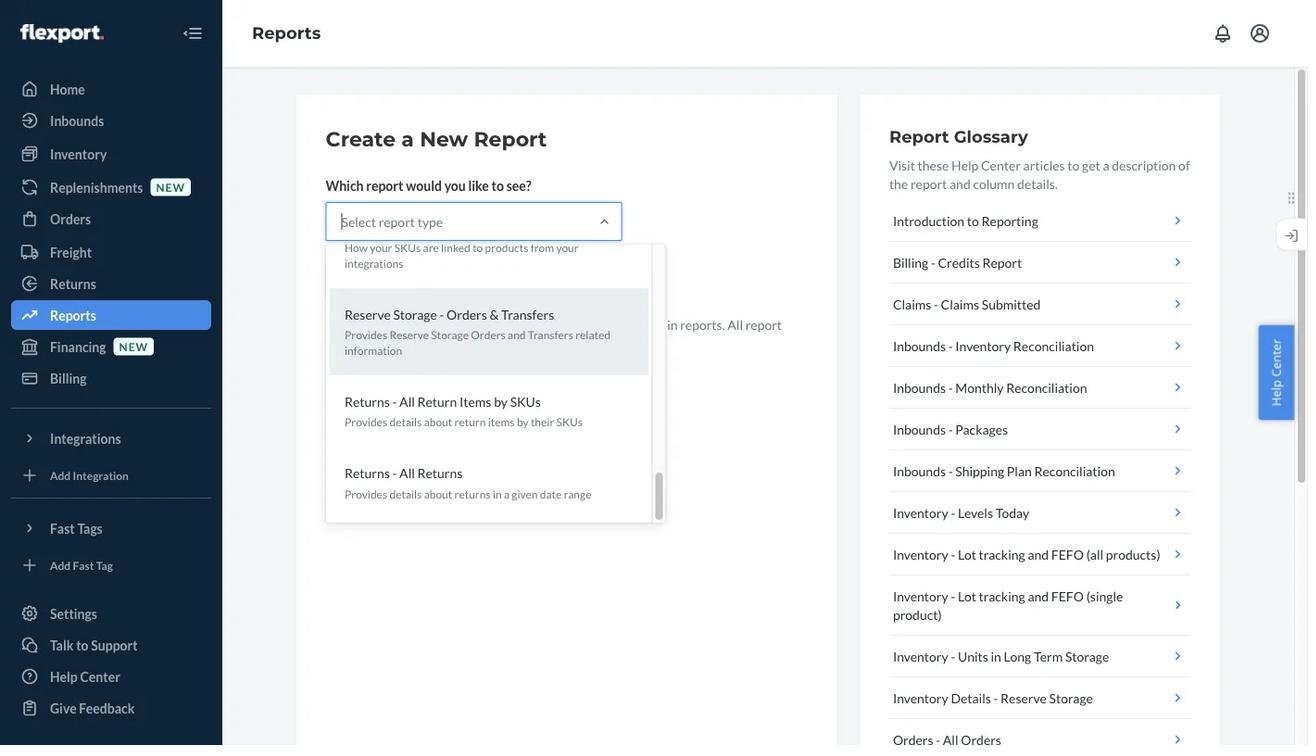 Task type: locate. For each thing, give the bounding box(es) containing it.
2 lot from the top
[[958, 588, 977, 604]]

inbounds down home
[[50, 113, 104, 128]]

1 vertical spatial billing
[[50, 370, 87, 386]]

2 vertical spatial all
[[399, 466, 415, 481]]

by up items
[[494, 394, 507, 410]]

0 vertical spatial lot
[[958, 546, 977, 562]]

1 horizontal spatial are
[[423, 241, 439, 255]]

information inside it may take up to 2 hours for new information to be reflected in reports. all report time fields are in universal time (utc).
[[513, 317, 580, 332]]

today
[[996, 505, 1030, 520]]

new for financing
[[119, 340, 148, 353]]

in right 'returns'
[[493, 487, 502, 501]]

add down fast tags
[[50, 558, 71, 572]]

- left the return
[[392, 394, 397, 410]]

inbounds left packages
[[893, 421, 946, 437]]

1 vertical spatial add
[[50, 558, 71, 572]]

1 vertical spatial about
[[424, 487, 452, 501]]

universal
[[421, 335, 475, 351]]

- down inventory - levels today
[[951, 546, 956, 562]]

1 about from the top
[[424, 416, 452, 429]]

reports
[[252, 23, 321, 43], [50, 307, 96, 323]]

inbounds up inbounds - packages
[[893, 380, 946, 395]]

inventory inside "inventory details - reserve storage" button
[[893, 690, 949, 706]]

1 horizontal spatial claims
[[941, 296, 980, 312]]

return
[[417, 394, 457, 410]]

1 vertical spatial lot
[[958, 588, 977, 604]]

1 horizontal spatial your
[[556, 241, 578, 255]]

1 provides from the top
[[344, 329, 387, 342]]

1 vertical spatial fefo
[[1052, 588, 1084, 604]]

reserve down 'long'
[[1001, 690, 1047, 706]]

reconciliation down inbounds - packages button
[[1035, 463, 1116, 479]]

lot inside 'button'
[[958, 546, 977, 562]]

- inside inventory - levels today button
[[951, 505, 956, 520]]

- inside claims - claims submitted button
[[934, 296, 939, 312]]

tracking down today
[[979, 546, 1026, 562]]

0 vertical spatial new
[[156, 180, 185, 194]]

open account menu image
[[1249, 22, 1272, 44]]

lot for inventory - lot tracking and fefo (all products)
[[958, 546, 977, 562]]

1 vertical spatial tracking
[[979, 588, 1026, 604]]

fefo left (all
[[1052, 546, 1084, 562]]

information
[[513, 317, 580, 332], [344, 344, 402, 358]]

fast left "tags"
[[50, 520, 75, 536]]

your right from
[[556, 241, 578, 255]]

reconciliation down claims - claims submitted button
[[1014, 338, 1095, 354]]

orders up freight at the top of the page
[[50, 211, 91, 227]]

and
[[950, 176, 971, 191], [508, 329, 526, 342], [1028, 546, 1049, 562], [1028, 588, 1049, 604]]

report down these
[[911, 176, 948, 191]]

0 vertical spatial add
[[50, 468, 71, 482]]

0 vertical spatial information
[[513, 317, 580, 332]]

claims - claims submitted
[[893, 296, 1041, 312]]

get
[[1083, 157, 1101, 173]]

your up integrations
[[370, 241, 392, 255]]

inbounds for inbounds - packages
[[893, 421, 946, 437]]

billing down financing
[[50, 370, 87, 386]]

tracking down the inventory - lot tracking and fefo (all products)
[[979, 588, 1026, 604]]

- down returns - all return items by skus provides details about return items by their skus
[[392, 466, 397, 481]]

- inside returns - all returns provides details about returns in a given date range
[[392, 466, 397, 481]]

1 vertical spatial reports link
[[11, 300, 211, 330]]

about
[[424, 416, 452, 429], [424, 487, 452, 501]]

- down billing - credits report
[[934, 296, 939, 312]]

are left linked
[[423, 241, 439, 255]]

0 horizontal spatial skus
[[394, 241, 421, 255]]

reserve up the fields
[[344, 307, 390, 323]]

a
[[402, 127, 414, 152], [1103, 157, 1110, 173], [504, 487, 509, 501]]

transfers up (utc).
[[501, 307, 554, 323]]

tracking for (single
[[979, 588, 1026, 604]]

inventory left levels
[[893, 505, 949, 520]]

inbounds inside inbounds - monthly reconciliation button
[[893, 380, 946, 395]]

and right time
[[508, 329, 526, 342]]

inbounds down inbounds - packages
[[893, 463, 946, 479]]

lot inside inventory - lot tracking and fefo (single product)
[[958, 588, 977, 604]]

skus up their
[[510, 394, 541, 410]]

inventory link
[[11, 139, 211, 169]]

and left column
[[950, 176, 971, 191]]

in inside inventory - units in long term storage button
[[991, 648, 1002, 664]]

1 vertical spatial help
[[1268, 380, 1285, 406]]

1 vertical spatial information
[[344, 344, 402, 358]]

about down the return
[[424, 416, 452, 429]]

to right linked
[[472, 241, 483, 255]]

1 vertical spatial skus
[[510, 394, 541, 410]]

add for add integration
[[50, 468, 71, 482]]

all right reports.
[[728, 317, 743, 332]]

inbounds inside inbounds - inventory reconciliation button
[[893, 338, 946, 354]]

1 horizontal spatial billing
[[893, 254, 929, 270]]

0 vertical spatial orders
[[50, 211, 91, 227]]

0 vertical spatial tracking
[[979, 546, 1026, 562]]

give feedback
[[50, 700, 135, 716]]

claims down the credits on the top of page
[[941, 296, 980, 312]]

report inside 'create report' button
[[384, 274, 422, 290]]

1 horizontal spatial reports
[[252, 23, 321, 43]]

- right 2
[[439, 307, 444, 323]]

- inside returns - all return items by skus provides details about return items by their skus
[[392, 394, 397, 410]]

0 horizontal spatial new
[[119, 340, 148, 353]]

create up which
[[326, 127, 396, 152]]

fast tags
[[50, 520, 103, 536]]

to right talk
[[76, 637, 89, 653]]

all for returns - all returns
[[399, 466, 415, 481]]

details inside returns - all return items by skus provides details about return items by their skus
[[389, 416, 422, 429]]

column
[[974, 176, 1015, 191]]

2 horizontal spatial help
[[1268, 380, 1285, 406]]

a inside visit these help center articles to get a description of the report and column details.
[[1103, 157, 1110, 173]]

settings link
[[11, 599, 211, 628]]

inbounds inside inbounds - packages button
[[893, 421, 946, 437]]

- left units
[[951, 648, 956, 664]]

create down integrations
[[342, 274, 382, 290]]

- for inventory - levels today
[[951, 505, 956, 520]]

all left the return
[[399, 394, 415, 410]]

- left the credits on the top of page
[[931, 254, 936, 270]]

- for inventory - lot tracking and fefo (single product)
[[951, 588, 956, 604]]

1 claims from the left
[[893, 296, 932, 312]]

orders left "&"
[[446, 307, 487, 323]]

0 vertical spatial reserve
[[344, 307, 390, 323]]

inventory up product) on the bottom right
[[893, 588, 949, 604]]

description
[[1113, 157, 1177, 173]]

about inside returns - all returns provides details about returns in a given date range
[[424, 487, 452, 501]]

2 horizontal spatial center
[[1268, 339, 1285, 377]]

inbounds inside inbounds link
[[50, 113, 104, 128]]

inventory down product) on the bottom right
[[893, 648, 949, 664]]

inventory inside inventory link
[[50, 146, 107, 162]]

1 horizontal spatial report
[[890, 126, 950, 146]]

new for replenishments
[[156, 180, 185, 194]]

skus right their
[[556, 416, 583, 429]]

a inside returns - all returns provides details about returns in a given date range
[[504, 487, 509, 501]]

claims down billing - credits report
[[893, 296, 932, 312]]

about left 'returns'
[[424, 487, 452, 501]]

fefo inside inventory - lot tracking and fefo (single product)
[[1052, 588, 1084, 604]]

returns inside returns - all return items by skus provides details about return items by their skus
[[344, 394, 390, 410]]

lot down inventory - levels today
[[958, 546, 977, 562]]

report inside it may take up to 2 hours for new information to be reflected in reports. all report time fields are in universal time (utc).
[[746, 317, 782, 332]]

see?
[[507, 178, 532, 193]]

inventory for inventory details - reserve storage
[[893, 690, 949, 706]]

products
[[485, 241, 528, 255]]

0 horizontal spatial are
[[387, 335, 405, 351]]

report for select report type
[[379, 214, 415, 229]]

financing
[[50, 339, 106, 355]]

and inside inventory - lot tracking and fefo (single product)
[[1028, 588, 1049, 604]]

details.
[[1018, 176, 1058, 191]]

new up orders link
[[156, 180, 185, 194]]

- up inventory - units in long term storage
[[951, 588, 956, 604]]

billing down introduction
[[893, 254, 929, 270]]

help center button
[[1259, 325, 1295, 420]]

2 tracking from the top
[[979, 588, 1026, 604]]

1 horizontal spatial a
[[504, 487, 509, 501]]

2 claims from the left
[[941, 296, 980, 312]]

0 horizontal spatial billing
[[50, 370, 87, 386]]

give feedback button
[[11, 693, 211, 723]]

1 vertical spatial reconciliation
[[1007, 380, 1088, 395]]

2 vertical spatial a
[[504, 487, 509, 501]]

0 vertical spatial by
[[494, 394, 507, 410]]

report
[[911, 176, 948, 191], [366, 178, 404, 193], [379, 214, 415, 229], [384, 274, 422, 290], [746, 317, 782, 332]]

all
[[728, 317, 743, 332], [399, 394, 415, 410], [399, 466, 415, 481]]

home
[[50, 81, 85, 97]]

1 vertical spatial new
[[486, 317, 510, 332]]

- for inventory - units in long term storage
[[951, 648, 956, 664]]

talk to support button
[[11, 630, 211, 660]]

1 vertical spatial create
[[342, 274, 382, 290]]

1 horizontal spatial by
[[517, 416, 528, 429]]

0 vertical spatial are
[[423, 241, 439, 255]]

3 provides from the top
[[344, 487, 387, 501]]

up
[[390, 317, 405, 332]]

support
[[91, 637, 138, 653]]

billing - credits report
[[893, 254, 1023, 270]]

information down take at the top left
[[344, 344, 402, 358]]

fast left tag
[[73, 558, 94, 572]]

new up time
[[486, 317, 510, 332]]

1 horizontal spatial information
[[513, 317, 580, 332]]

1 horizontal spatial center
[[982, 157, 1021, 173]]

- for inbounds - inventory reconciliation
[[949, 338, 953, 354]]

2 fefo from the top
[[1052, 588, 1084, 604]]

- left monthly
[[949, 380, 953, 395]]

storage right take at the top left
[[393, 307, 437, 323]]

inbounds - monthly reconciliation button
[[890, 367, 1192, 409]]

inbounds - shipping plan reconciliation
[[893, 463, 1116, 479]]

reconciliation
[[1014, 338, 1095, 354], [1007, 380, 1088, 395], [1035, 463, 1116, 479]]

inventory for inventory - levels today
[[893, 505, 949, 520]]

new
[[156, 180, 185, 194], [486, 317, 510, 332], [119, 340, 148, 353]]

and inside reserve storage - orders & transfers provides reserve storage orders and transfers related information
[[508, 329, 526, 342]]

- inside the billing - credits report "button"
[[931, 254, 936, 270]]

0 vertical spatial a
[[402, 127, 414, 152]]

2 vertical spatial provides
[[344, 487, 387, 501]]

for
[[467, 317, 484, 332]]

- down claims - claims submitted
[[949, 338, 953, 354]]

to left the reporting
[[968, 213, 980, 228]]

new up billing link
[[119, 340, 148, 353]]

0 horizontal spatial center
[[80, 669, 120, 685]]

0 horizontal spatial report
[[474, 127, 547, 152]]

0 horizontal spatial claims
[[893, 296, 932, 312]]

talk to support
[[50, 637, 138, 653]]

your
[[370, 241, 392, 255], [556, 241, 578, 255]]

flexport logo image
[[20, 24, 104, 43]]

report down integrations
[[384, 274, 422, 290]]

packages
[[956, 421, 1009, 437]]

provides inside returns - all return items by skus provides details about return items by their skus
[[344, 416, 387, 429]]

returns link
[[11, 269, 211, 298]]

products)
[[1107, 546, 1161, 562]]

to inside introduction to reporting button
[[968, 213, 980, 228]]

inventory
[[50, 146, 107, 162], [956, 338, 1011, 354], [893, 505, 949, 520], [893, 546, 949, 562], [893, 588, 949, 604], [893, 648, 949, 664], [893, 690, 949, 706]]

2 details from the top
[[389, 487, 422, 501]]

related
[[575, 329, 610, 342]]

to
[[1068, 157, 1080, 173], [492, 178, 504, 193], [968, 213, 980, 228], [472, 241, 483, 255], [407, 317, 419, 332], [582, 317, 594, 332], [76, 637, 89, 653]]

inventory left details
[[893, 690, 949, 706]]

reserve
[[344, 307, 390, 323], [389, 329, 429, 342], [1001, 690, 1047, 706]]

report right reports.
[[746, 317, 782, 332]]

fast
[[50, 520, 75, 536], [73, 558, 94, 572]]

reserve inside button
[[1001, 690, 1047, 706]]

create inside 'create report' button
[[342, 274, 382, 290]]

inventory inside inventory - units in long term storage button
[[893, 648, 949, 664]]

and down inventory - levels today button
[[1028, 546, 1049, 562]]

report inside "button"
[[983, 254, 1023, 270]]

0 vertical spatial reports link
[[252, 23, 321, 43]]

1 vertical spatial a
[[1103, 157, 1110, 173]]

which report would you like to see?
[[326, 178, 532, 193]]

0 horizontal spatial by
[[494, 394, 507, 410]]

all inside returns - all return items by skus provides details about return items by their skus
[[399, 394, 415, 410]]

1 vertical spatial are
[[387, 335, 405, 351]]

1 horizontal spatial skus
[[510, 394, 541, 410]]

inventory - units in long term storage
[[893, 648, 1110, 664]]

lot for inventory - lot tracking and fefo (single product)
[[958, 588, 977, 604]]

transfers
[[501, 307, 554, 323], [528, 329, 573, 342]]

1 vertical spatial help center
[[50, 669, 120, 685]]

report for billing - credits report
[[983, 254, 1023, 270]]

inbounds - packages
[[893, 421, 1009, 437]]

add left the integration
[[50, 468, 71, 482]]

- inside inventory - units in long term storage button
[[951, 648, 956, 664]]

0 vertical spatial center
[[982, 157, 1021, 173]]

1 fefo from the top
[[1052, 546, 1084, 562]]

0 vertical spatial skus
[[394, 241, 421, 255]]

tracking
[[979, 546, 1026, 562], [979, 588, 1026, 604]]

- inside inventory - lot tracking and fefo (all products) 'button'
[[951, 546, 956, 562]]

report left type
[[379, 214, 415, 229]]

a left given
[[504, 487, 509, 501]]

storage right 2
[[431, 329, 469, 342]]

1 vertical spatial center
[[1268, 339, 1285, 377]]

skus
[[394, 241, 421, 255], [510, 394, 541, 410], [556, 416, 583, 429]]

1 add from the top
[[50, 468, 71, 482]]

0 vertical spatial fefo
[[1052, 546, 1084, 562]]

transfers left related
[[528, 329, 573, 342]]

a left new
[[402, 127, 414, 152]]

to inside how your skus are linked to products from your integrations
[[472, 241, 483, 255]]

0 vertical spatial all
[[728, 317, 743, 332]]

2 vertical spatial help
[[50, 669, 78, 685]]

in left 'long'
[[991, 648, 1002, 664]]

- left packages
[[949, 421, 953, 437]]

- inside inbounds - monthly reconciliation button
[[949, 380, 953, 395]]

how
[[344, 241, 367, 255]]

0 vertical spatial reports
[[252, 23, 321, 43]]

billing
[[893, 254, 929, 270], [50, 370, 87, 386]]

all for returns - all return items by skus
[[399, 394, 415, 410]]

lot up units
[[958, 588, 977, 604]]

orders down "&"
[[471, 329, 505, 342]]

0 vertical spatial billing
[[893, 254, 929, 270]]

0 vertical spatial transfers
[[501, 307, 554, 323]]

- inside inbounds - shipping plan reconciliation button
[[949, 463, 953, 479]]

1 vertical spatial reports
[[50, 307, 96, 323]]

close navigation image
[[182, 22, 204, 44]]

1 vertical spatial by
[[517, 416, 528, 429]]

by left their
[[517, 416, 528, 429]]

0 horizontal spatial reports link
[[11, 300, 211, 330]]

(all
[[1087, 546, 1104, 562]]

reconciliation down inbounds - inventory reconciliation button
[[1007, 380, 1088, 395]]

details down the return
[[389, 416, 422, 429]]

reserve right take at the top left
[[389, 329, 429, 342]]

2 provides from the top
[[344, 416, 387, 429]]

open notifications image
[[1212, 22, 1235, 44]]

billing for billing - credits report
[[893, 254, 929, 270]]

1 horizontal spatial help
[[952, 157, 979, 173]]

2 horizontal spatial a
[[1103, 157, 1110, 173]]

are down up
[[387, 335, 405, 351]]

2 horizontal spatial skus
[[556, 416, 583, 429]]

provides
[[344, 329, 387, 342], [344, 416, 387, 429], [344, 487, 387, 501]]

inventory up replenishments at the left top of the page
[[50, 146, 107, 162]]

reporting
[[982, 213, 1039, 228]]

create
[[326, 127, 396, 152], [342, 274, 382, 290]]

2 horizontal spatial report
[[983, 254, 1023, 270]]

fefo left (single
[[1052, 588, 1084, 604]]

to left 2
[[407, 317, 419, 332]]

claims
[[893, 296, 932, 312], [941, 296, 980, 312]]

report up these
[[890, 126, 950, 146]]

0 horizontal spatial your
[[370, 241, 392, 255]]

returns
[[50, 276, 96, 292], [344, 394, 390, 410], [344, 466, 390, 481], [417, 466, 462, 481]]

select
[[342, 214, 376, 229]]

1 vertical spatial provides
[[344, 416, 387, 429]]

inbounds down claims - claims submitted
[[893, 338, 946, 354]]

2 vertical spatial reserve
[[1001, 690, 1047, 706]]

items
[[459, 394, 491, 410]]

inbounds for inbounds
[[50, 113, 104, 128]]

returns - all return items by skus provides details about return items by their skus
[[344, 394, 583, 429]]

- left levels
[[951, 505, 956, 520]]

1 tracking from the top
[[979, 546, 1026, 562]]

2 horizontal spatial new
[[486, 317, 510, 332]]

inbounds - packages button
[[890, 409, 1192, 450]]

0 vertical spatial details
[[389, 416, 422, 429]]

it may take up to 2 hours for new information to be reflected in reports. all report time fields are in universal time (utc).
[[326, 317, 782, 351]]

report up select report type
[[366, 178, 404, 193]]

inventory inside inventory - lot tracking and fefo (all products) 'button'
[[893, 546, 949, 562]]

1 vertical spatial details
[[389, 487, 422, 501]]

0 horizontal spatial reports
[[50, 307, 96, 323]]

inventory for inventory
[[50, 146, 107, 162]]

create a new report
[[326, 127, 547, 152]]

- inside "inventory details - reserve storage" button
[[994, 690, 999, 706]]

report for create report
[[384, 274, 422, 290]]

details inside returns - all returns provides details about returns in a given date range
[[389, 487, 422, 501]]

help inside button
[[1268, 380, 1285, 406]]

reconciliation inside button
[[1007, 380, 1088, 395]]

- inside inventory - lot tracking and fefo (single product)
[[951, 588, 956, 604]]

tracking inside 'button'
[[979, 546, 1026, 562]]

inventory inside inventory - levels today button
[[893, 505, 949, 520]]

2 vertical spatial new
[[119, 340, 148, 353]]

inventory down inventory - levels today
[[893, 546, 949, 562]]

inventory inside inventory - lot tracking and fefo (single product)
[[893, 588, 949, 604]]

2 vertical spatial center
[[80, 669, 120, 685]]

fefo inside 'button'
[[1052, 546, 1084, 562]]

tracking for (all
[[979, 546, 1026, 562]]

0 vertical spatial fast
[[50, 520, 75, 536]]

0 vertical spatial about
[[424, 416, 452, 429]]

create for create report
[[342, 274, 382, 290]]

a right get
[[1103, 157, 1110, 173]]

and inside visit these help center articles to get a description of the report and column details.
[[950, 176, 971, 191]]

to inside 'talk to support' button
[[76, 637, 89, 653]]

- right details
[[994, 690, 999, 706]]

help inside visit these help center articles to get a description of the report and column details.
[[952, 157, 979, 173]]

0 vertical spatial help center
[[1268, 339, 1285, 406]]

0 horizontal spatial information
[[344, 344, 402, 358]]

1 horizontal spatial help center
[[1268, 339, 1285, 406]]

0 vertical spatial reconciliation
[[1014, 338, 1095, 354]]

1 lot from the top
[[958, 546, 977, 562]]

tracking inside inventory - lot tracking and fefo (single product)
[[979, 588, 1026, 604]]

inbounds for inbounds - inventory reconciliation
[[893, 338, 946, 354]]

report down the reporting
[[983, 254, 1023, 270]]

2 about from the top
[[424, 487, 452, 501]]

billing inside "button"
[[893, 254, 929, 270]]

integrations
[[50, 431, 121, 446]]

- left shipping
[[949, 463, 953, 479]]

0 vertical spatial create
[[326, 127, 396, 152]]

in inside returns - all returns provides details about returns in a given date range
[[493, 487, 502, 501]]

1 vertical spatial reserve
[[389, 329, 429, 342]]

and down inventory - lot tracking and fefo (all products) 'button'
[[1028, 588, 1049, 604]]

inventory - units in long term storage button
[[890, 636, 1192, 678]]

inbounds link
[[11, 106, 211, 135]]

create for create a new report
[[326, 127, 396, 152]]

0 vertical spatial help
[[952, 157, 979, 173]]

all down returns - all return items by skus provides details about return items by their skus
[[399, 466, 415, 481]]

1 horizontal spatial new
[[156, 180, 185, 194]]

- inside inbounds - inventory reconciliation button
[[949, 338, 953, 354]]

introduction to reporting
[[893, 213, 1039, 228]]

1 vertical spatial all
[[399, 394, 415, 410]]

add for add fast tag
[[50, 558, 71, 572]]

details left 'returns'
[[389, 487, 422, 501]]

add integration link
[[11, 461, 211, 490]]

0 vertical spatial provides
[[344, 329, 387, 342]]

all inside returns - all returns provides details about returns in a given date range
[[399, 466, 415, 481]]

- for claims - claims submitted
[[934, 296, 939, 312]]

1 details from the top
[[389, 416, 422, 429]]

2 add from the top
[[50, 558, 71, 572]]

inbounds inside inbounds - shipping plan reconciliation button
[[893, 463, 946, 479]]

0 horizontal spatial help
[[50, 669, 78, 685]]

to left get
[[1068, 157, 1080, 173]]

- inside inbounds - packages button
[[949, 421, 953, 437]]



Task type: vqa. For each thing, say whether or not it's contained in the screenshot.


Task type: describe. For each thing, give the bounding box(es) containing it.
articles
[[1024, 157, 1066, 173]]

billing for billing
[[50, 370, 87, 386]]

inbounds - monthly reconciliation
[[893, 380, 1088, 395]]

- for inventory - lot tracking and fefo (all products)
[[951, 546, 956, 562]]

like
[[469, 178, 489, 193]]

- for billing - credits report
[[931, 254, 936, 270]]

monthly
[[956, 380, 1004, 395]]

details
[[951, 690, 992, 706]]

report for which report would you like to see?
[[366, 178, 404, 193]]

0 horizontal spatial a
[[402, 127, 414, 152]]

inventory - lot tracking and fefo (single product)
[[893, 588, 1124, 622]]

- for inbounds - shipping plan reconciliation
[[949, 463, 953, 479]]

- for inbounds - packages
[[949, 421, 953, 437]]

long
[[1004, 648, 1032, 664]]

plan
[[1007, 463, 1032, 479]]

center inside button
[[1268, 339, 1285, 377]]

these
[[918, 157, 949, 173]]

1 vertical spatial transfers
[[528, 329, 573, 342]]

time
[[326, 335, 351, 351]]

visit
[[890, 157, 916, 173]]

help center inside button
[[1268, 339, 1285, 406]]

inventory inside inbounds - inventory reconciliation button
[[956, 338, 1011, 354]]

inbounds - shipping plan reconciliation button
[[890, 450, 1192, 492]]

glossary
[[954, 126, 1029, 146]]

new
[[420, 127, 468, 152]]

visit these help center articles to get a description of the report and column details.
[[890, 157, 1191, 191]]

1 horizontal spatial reports link
[[252, 23, 321, 43]]

add fast tag link
[[11, 551, 211, 580]]

submitted
[[982, 296, 1041, 312]]

returns for returns - all return items by skus provides details about return items by their skus
[[344, 394, 390, 410]]

term
[[1034, 648, 1063, 664]]

orders link
[[11, 204, 211, 234]]

feedback
[[79, 700, 135, 716]]

be
[[597, 317, 611, 332]]

returns - all returns provides details about returns in a given date range
[[344, 466, 591, 501]]

from
[[530, 241, 554, 255]]

product)
[[893, 607, 942, 622]]

tags
[[77, 520, 103, 536]]

reconciliation for inbounds - inventory reconciliation
[[1014, 338, 1095, 354]]

- inside reserve storage - orders & transfers provides reserve storage orders and transfers related information
[[439, 307, 444, 323]]

add integration
[[50, 468, 129, 482]]

2 your from the left
[[556, 241, 578, 255]]

add fast tag
[[50, 558, 113, 572]]

provides inside returns - all returns provides details about returns in a given date range
[[344, 487, 387, 501]]

given
[[512, 487, 538, 501]]

select report type
[[342, 214, 443, 229]]

to inside visit these help center articles to get a description of the report and column details.
[[1068, 157, 1080, 173]]

in left universal
[[408, 335, 418, 351]]

fefo for (all
[[1052, 546, 1084, 562]]

2 vertical spatial reconciliation
[[1035, 463, 1116, 479]]

- for returns - all returns provides details about returns in a given date range
[[392, 466, 397, 481]]

of
[[1179, 157, 1191, 173]]

help center link
[[11, 662, 211, 691]]

fields
[[354, 335, 384, 351]]

2 vertical spatial skus
[[556, 416, 583, 429]]

inventory details - reserve storage button
[[890, 678, 1192, 719]]

take
[[363, 317, 388, 332]]

freight
[[50, 244, 92, 260]]

information inside reserve storage - orders & transfers provides reserve storage orders and transfers related information
[[344, 344, 402, 358]]

billing link
[[11, 363, 211, 393]]

inbounds for inbounds - shipping plan reconciliation
[[893, 463, 946, 479]]

reflected
[[614, 317, 665, 332]]

may
[[337, 317, 361, 332]]

reserve storage - orders & transfers provides reserve storage orders and transfers related information
[[344, 307, 610, 358]]

report for create a new report
[[474, 127, 547, 152]]

type
[[418, 214, 443, 229]]

report glossary
[[890, 126, 1029, 146]]

items
[[488, 416, 515, 429]]

inventory - lot tracking and fefo (all products)
[[893, 546, 1161, 562]]

time
[[478, 335, 506, 351]]

inbounds - inventory reconciliation button
[[890, 325, 1192, 367]]

about inside returns - all return items by skus provides details about return items by their skus
[[424, 416, 452, 429]]

inventory - levels today
[[893, 505, 1030, 520]]

provides inside reserve storage - orders & transfers provides reserve storage orders and transfers related information
[[344, 329, 387, 342]]

0 horizontal spatial help center
[[50, 669, 120, 685]]

to left be
[[582, 317, 594, 332]]

units
[[958, 648, 989, 664]]

reconciliation for inbounds - monthly reconciliation
[[1007, 380, 1088, 395]]

integration
[[73, 468, 129, 482]]

and inside 'button'
[[1028, 546, 1049, 562]]

levels
[[958, 505, 994, 520]]

inventory for inventory - units in long term storage
[[893, 648, 949, 664]]

billing - credits report button
[[890, 242, 1192, 284]]

hours
[[432, 317, 464, 332]]

fefo for (single
[[1052, 588, 1084, 604]]

&
[[489, 307, 499, 323]]

- for returns - all return items by skus provides details about return items by their skus
[[392, 394, 397, 410]]

inbounds for inbounds - monthly reconciliation
[[893, 380, 946, 395]]

fast inside dropdown button
[[50, 520, 75, 536]]

give
[[50, 700, 77, 716]]

it
[[326, 317, 335, 332]]

integrations
[[344, 257, 403, 270]]

all inside it may take up to 2 hours for new information to be reflected in reports. all report time fields are in universal time (utc).
[[728, 317, 743, 332]]

create report button
[[326, 263, 438, 300]]

inventory - lot tracking and fefo (single product) button
[[890, 576, 1192, 636]]

1 your from the left
[[370, 241, 392, 255]]

integrations button
[[11, 424, 211, 453]]

range
[[564, 487, 591, 501]]

inventory - lot tracking and fefo (all products) button
[[890, 534, 1192, 576]]

inbounds - inventory reconciliation
[[893, 338, 1095, 354]]

new inside it may take up to 2 hours for new information to be reflected in reports. all report time fields are in universal time (utc).
[[486, 317, 510, 332]]

inventory for inventory - lot tracking and fefo (single product)
[[893, 588, 949, 604]]

are inside it may take up to 2 hours for new information to be reflected in reports. all report time fields are in universal time (utc).
[[387, 335, 405, 351]]

(utc).
[[508, 335, 544, 351]]

tag
[[96, 558, 113, 572]]

introduction
[[893, 213, 965, 228]]

returns for returns
[[50, 276, 96, 292]]

1 vertical spatial orders
[[446, 307, 487, 323]]

(single
[[1087, 588, 1124, 604]]

storage down term
[[1050, 690, 1094, 706]]

1 vertical spatial fast
[[73, 558, 94, 572]]

2 vertical spatial orders
[[471, 329, 505, 342]]

their
[[531, 416, 554, 429]]

- for inbounds - monthly reconciliation
[[949, 380, 953, 395]]

shipping
[[956, 463, 1005, 479]]

would
[[406, 178, 442, 193]]

replenishments
[[50, 179, 143, 195]]

create report
[[342, 274, 422, 290]]

claims - claims submitted button
[[890, 284, 1192, 325]]

report inside visit these help center articles to get a description of the report and column details.
[[911, 176, 948, 191]]

returns for returns - all returns provides details about returns in a given date range
[[344, 466, 390, 481]]

in left reports.
[[668, 317, 678, 332]]

inventory for inventory - lot tracking and fefo (all products)
[[893, 546, 949, 562]]

storage right term
[[1066, 648, 1110, 664]]

are inside how your skus are linked to products from your integrations
[[423, 241, 439, 255]]

skus inside how your skus are linked to products from your integrations
[[394, 241, 421, 255]]

center inside visit these help center articles to get a description of the report and column details.
[[982, 157, 1021, 173]]

returns
[[454, 487, 490, 501]]

to right 'like'
[[492, 178, 504, 193]]

inventory details - reserve storage
[[893, 690, 1094, 706]]

2
[[422, 317, 429, 332]]

fast tags button
[[11, 514, 211, 543]]



